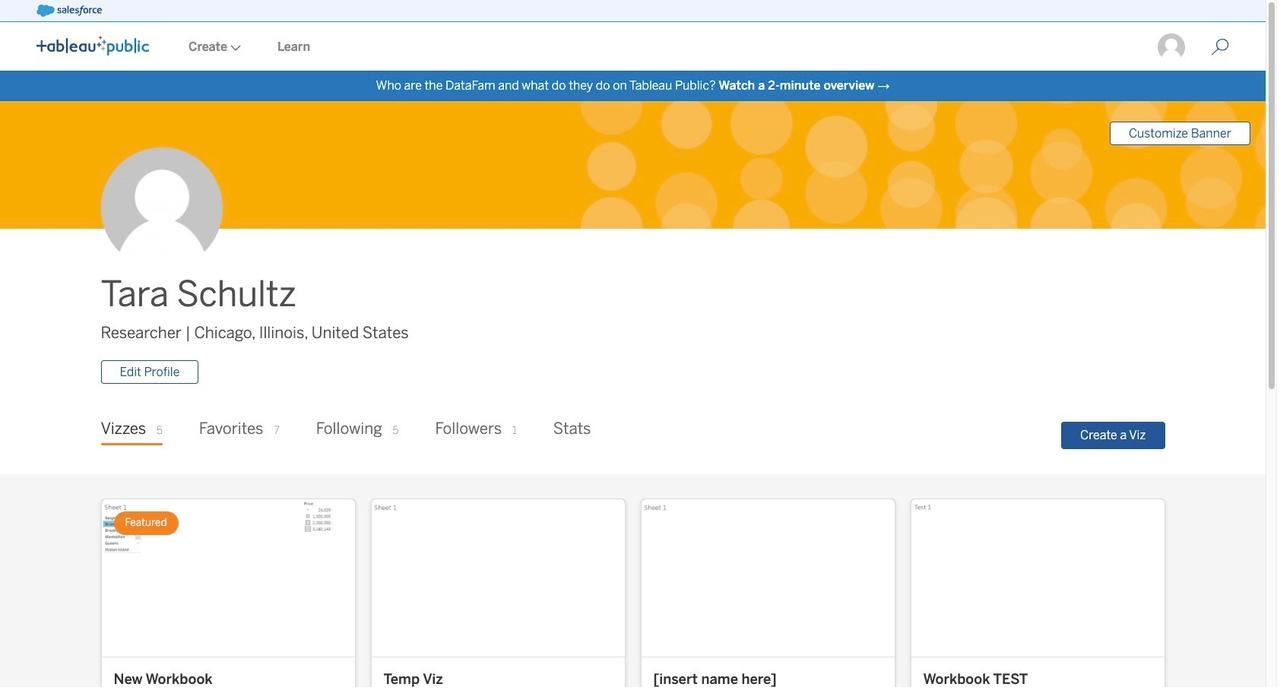 Task type: describe. For each thing, give the bounding box(es) containing it.
featured element
[[114, 512, 178, 535]]

tara.schultz image
[[1156, 32, 1187, 62]]

3 workbook thumbnail image from the left
[[641, 500, 894, 657]]

go to search image
[[1193, 38, 1248, 56]]

salesforce logo image
[[36, 5, 102, 17]]



Task type: vqa. For each thing, say whether or not it's contained in the screenshot.
1st csv from the top
no



Task type: locate. For each thing, give the bounding box(es) containing it.
2 workbook thumbnail image from the left
[[371, 500, 625, 657]]

workbook thumbnail image
[[101, 500, 355, 657], [371, 500, 625, 657], [641, 500, 894, 657], [911, 500, 1164, 657]]

1 workbook thumbnail image from the left
[[101, 500, 355, 657]]

avatar image
[[101, 148, 222, 269]]

create image
[[227, 45, 241, 51]]

4 workbook thumbnail image from the left
[[911, 500, 1164, 657]]

logo image
[[36, 36, 149, 55]]



